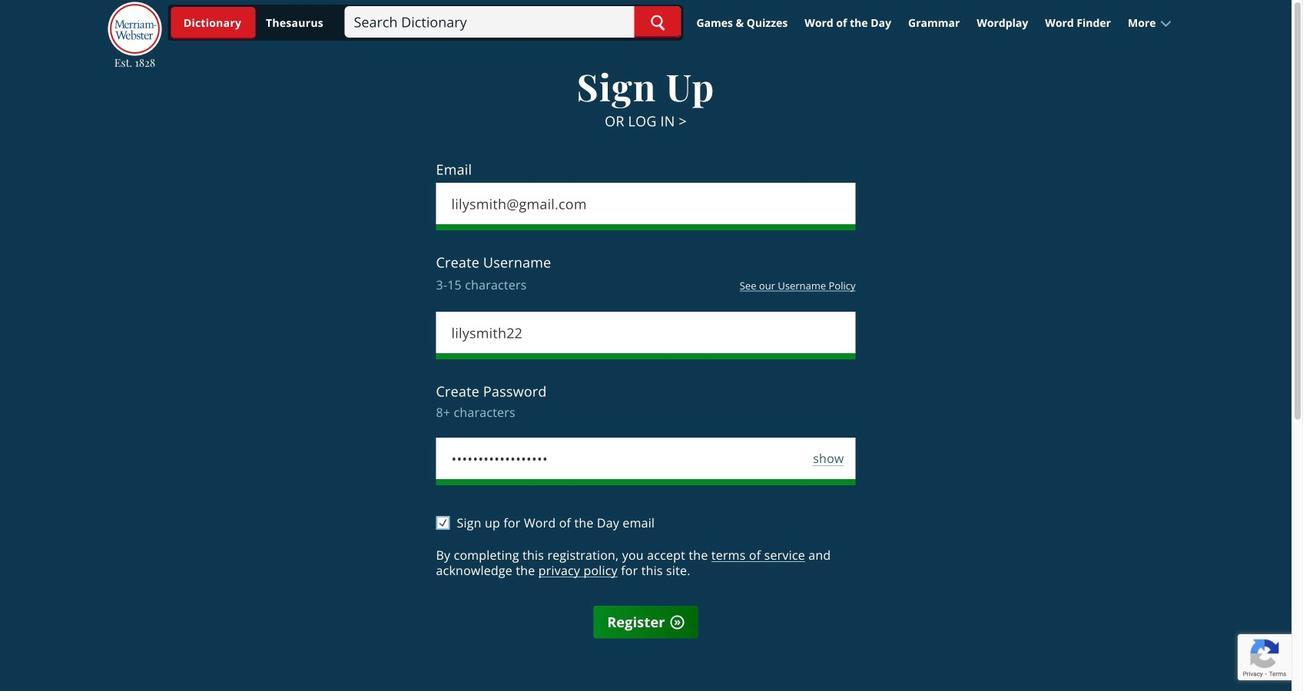 Task type: vqa. For each thing, say whether or not it's contained in the screenshot.
Toggle Search Dictionary/Thesaurus IMAGE
yes



Task type: locate. For each thing, give the bounding box(es) containing it.
toggle search dictionary/thesaurus image
[[171, 7, 256, 39]]

merriam webster - established 1828 image
[[108, 2, 162, 57]]

checkbox image
[[439, 519, 447, 527]]

youremail@example.com text field
[[436, 183, 856, 231]]

Search search field
[[345, 6, 681, 38]]

search word image
[[650, 15, 665, 31]]

None password field
[[436, 438, 856, 486]]

yourname text field
[[436, 312, 856, 360]]



